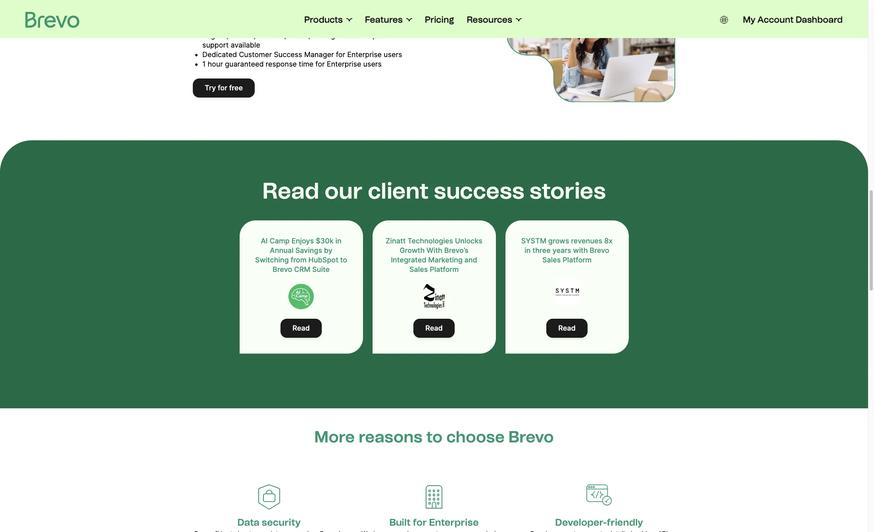 Task type: vqa. For each thing, say whether or not it's contained in the screenshot.
bottommost the Enterprise
yes



Task type: describe. For each thing, give the bounding box(es) containing it.
1 vertical spatial enterprise
[[327, 60, 361, 68]]

from
[[291, 256, 307, 264]]

0 horizontal spatial users
[[363, 60, 382, 68]]

switching
[[255, 256, 289, 264]]

0 vertical spatial support
[[242, 22, 269, 30]]

platform for with
[[563, 256, 592, 264]]

savings
[[295, 246, 322, 255]]

2 vertical spatial enterprise
[[429, 517, 479, 529]]

more reasons to choose brevo
[[314, 428, 554, 447]]

in for systm grows revenues 8x in three years with brevo sales platform
[[525, 246, 531, 255]]

marketing
[[428, 256, 463, 264]]

reasons
[[359, 428, 423, 447]]

integrated
[[391, 256, 427, 264]]

brevo's
[[444, 246, 469, 255]]

read our client success stories
[[262, 178, 606, 204]]

try for free
[[205, 84, 243, 92]]

$30k
[[316, 237, 334, 245]]

brevo image
[[25, 12, 79, 28]]

with
[[573, 246, 588, 255]]

developer-
[[555, 517, 607, 529]]

sales for integrated
[[410, 265, 428, 274]]

annual
[[270, 246, 294, 255]]

french,
[[231, 31, 256, 39]]

1
[[202, 60, 206, 68]]

suite
[[312, 265, 330, 274]]

read for systm grows revenues 8x in three years with brevo sales platform
[[559, 324, 576, 332]]

grows
[[549, 237, 569, 245]]

account
[[758, 14, 794, 25]]

humanized
[[202, 22, 240, 30]]

try for free button
[[193, 78, 255, 97]]

try
[[205, 84, 216, 92]]

enjoys
[[292, 237, 314, 245]]

customer
[[239, 50, 272, 59]]

free inside the humanized support for all plans, including free english, french, german, italian, portuguese and spanish support available dedicated customer success manager for enterprise users 1 hour guaranteed response time for enterprise users
[[346, 22, 359, 30]]

german,
[[258, 31, 286, 39]]

growth
[[400, 246, 425, 255]]

spanish
[[368, 31, 395, 39]]

brevo inside ai camp enjoys $30k in annual savings by switching from hubspot to brevo crm suite
[[273, 265, 292, 274]]

pricing link
[[425, 14, 454, 25]]

my account dashboard
[[743, 14, 843, 25]]

response
[[266, 60, 297, 68]]

features
[[365, 14, 403, 25]]

my account dashboard link
[[743, 14, 843, 25]]

and inside zinatt technologies unlocks growth with brevo's integrated marketing and sales platform
[[465, 256, 477, 264]]

guaranteed
[[225, 60, 264, 68]]

resources
[[467, 14, 512, 25]]

sales for years
[[543, 256, 561, 264]]

developer-friendly
[[555, 517, 643, 529]]

zinatt technologies unlocks growth with brevo's integrated marketing and sales platform
[[386, 237, 483, 274]]

dashboard
[[796, 14, 843, 25]]

technologies
[[408, 237, 453, 245]]

hubspot
[[309, 256, 339, 264]]

success-story-card article containing ai camp enjoys $30k in annual savings by switching from hubspot to brevo crm suite
[[240, 221, 363, 354]]

manager
[[304, 50, 334, 59]]

for down portuguese
[[336, 50, 345, 59]]

zinatt
[[386, 237, 406, 245]]

products
[[304, 14, 343, 25]]

and inside the humanized support for all plans, including free english, french, german, italian, portuguese and spanish support available dedicated customer success manager for enterprise users 1 hour guaranteed response time for enterprise users
[[354, 31, 366, 39]]

stories
[[530, 178, 606, 204]]

security
[[262, 517, 301, 529]]

plans,
[[292, 22, 312, 30]]

platform for marketing
[[430, 265, 459, 274]]

1 horizontal spatial to
[[426, 428, 443, 447]]

ai
[[261, 237, 268, 245]]

all
[[282, 22, 290, 30]]

for down manager
[[316, 60, 325, 68]]

available
[[231, 41, 260, 49]]



Task type: locate. For each thing, give the bounding box(es) containing it.
portuguese
[[313, 31, 352, 39]]

1 horizontal spatial free
[[346, 22, 359, 30]]

8x
[[605, 237, 613, 245]]

read for zinatt technologies unlocks growth with brevo's integrated marketing and sales platform
[[426, 324, 443, 332]]

enterprise
[[347, 50, 382, 59], [327, 60, 361, 68], [429, 517, 479, 529]]

1 horizontal spatial support
[[242, 22, 269, 30]]

and down brevo's
[[465, 256, 477, 264]]

for
[[271, 22, 280, 30], [336, 50, 345, 59], [316, 60, 325, 68], [218, 84, 227, 92], [413, 517, 427, 529]]

0 vertical spatial users
[[384, 50, 402, 59]]

platform down marketing
[[430, 265, 459, 274]]

with
[[427, 246, 443, 255]]

1 horizontal spatial platform
[[563, 256, 592, 264]]

my
[[743, 14, 756, 25]]

platform inside systm grows revenues 8x in three years with brevo sales platform
[[563, 256, 592, 264]]

0 horizontal spatial free
[[229, 84, 243, 92]]

read button
[[281, 319, 322, 338], [414, 319, 455, 338], [547, 319, 588, 338]]

free inside button
[[229, 84, 243, 92]]

2 vertical spatial brevo
[[509, 428, 554, 447]]

0 vertical spatial platform
[[563, 256, 592, 264]]

1 vertical spatial free
[[229, 84, 243, 92]]

english,
[[202, 31, 229, 39]]

2 horizontal spatial success-story-card article
[[506, 221, 629, 354]]

brevo inside systm grows revenues 8x in three years with brevo sales platform
[[590, 246, 610, 255]]

and
[[354, 31, 366, 39], [465, 256, 477, 264]]

success
[[274, 50, 302, 59]]

including
[[314, 22, 344, 30]]

read
[[262, 178, 319, 204], [293, 324, 310, 332], [426, 324, 443, 332], [559, 324, 576, 332]]

1 horizontal spatial brevo
[[509, 428, 554, 447]]

time
[[299, 60, 314, 68]]

hour
[[208, 60, 223, 68]]

support up french,
[[242, 22, 269, 30]]

0 vertical spatial sales
[[543, 256, 561, 264]]

0 horizontal spatial in
[[336, 237, 342, 245]]

2 horizontal spatial brevo
[[590, 246, 610, 255]]

in inside ai camp enjoys $30k in annual savings by switching from hubspot to brevo crm suite
[[336, 237, 342, 245]]

in
[[336, 237, 342, 245], [525, 246, 531, 255]]

read button for years
[[547, 319, 588, 338]]

to
[[340, 256, 347, 264], [426, 428, 443, 447]]

for right 'built'
[[413, 517, 427, 529]]

0 horizontal spatial support
[[202, 41, 229, 49]]

2 horizontal spatial read button
[[547, 319, 588, 338]]

0 horizontal spatial sales
[[410, 265, 428, 274]]

to inside ai camp enjoys $30k in annual savings by switching from hubspot to brevo crm suite
[[340, 256, 347, 264]]

read button for integrated
[[414, 319, 455, 338]]

1 vertical spatial in
[[525, 246, 531, 255]]

sales inside zinatt technologies unlocks growth with brevo's integrated marketing and sales platform
[[410, 265, 428, 274]]

years
[[553, 246, 572, 255]]

free
[[346, 22, 359, 30], [229, 84, 243, 92]]

in down systm
[[525, 246, 531, 255]]

0 vertical spatial in
[[336, 237, 342, 245]]

resources link
[[467, 14, 522, 25]]

in right the $30k
[[336, 237, 342, 245]]

sales down integrated
[[410, 265, 428, 274]]

sales
[[543, 256, 561, 264], [410, 265, 428, 274]]

1 horizontal spatial success-story-card article
[[373, 221, 496, 354]]

success-story-card article containing systm grows revenues 8x in three years with brevo sales platform
[[506, 221, 629, 354]]

1 vertical spatial users
[[363, 60, 382, 68]]

revenues
[[571, 237, 603, 245]]

humanized support for all plans, including free english, french, german, italian, portuguese and spanish support available dedicated customer success manager for enterprise users 1 hour guaranteed response time for enterprise users
[[202, 22, 402, 68]]

pricing
[[425, 14, 454, 25]]

by
[[324, 246, 333, 255]]

0 horizontal spatial read button
[[281, 319, 322, 338]]

in inside systm grows revenues 8x in three years with brevo sales platform
[[525, 246, 531, 255]]

friendly
[[607, 517, 643, 529]]

1 vertical spatial sales
[[410, 265, 428, 274]]

1 success-story-card article from the left
[[240, 221, 363, 354]]

camp
[[270, 237, 290, 245]]

for inside button
[[218, 84, 227, 92]]

brevo
[[590, 246, 610, 255], [273, 265, 292, 274], [509, 428, 554, 447]]

platform
[[563, 256, 592, 264], [430, 265, 459, 274]]

in for ai camp enjoys $30k in annual savings by switching from hubspot to brevo crm suite
[[336, 237, 342, 245]]

users
[[384, 50, 402, 59], [363, 60, 382, 68]]

0 vertical spatial brevo
[[590, 246, 610, 255]]

data security
[[237, 517, 301, 529]]

built
[[390, 517, 411, 529]]

1 vertical spatial support
[[202, 41, 229, 49]]

0 horizontal spatial success-story-card article
[[240, 221, 363, 354]]

for up german,
[[271, 22, 280, 30]]

sales down three
[[543, 256, 561, 264]]

1 vertical spatial to
[[426, 428, 443, 447]]

1 horizontal spatial sales
[[543, 256, 561, 264]]

read for ai camp enjoys $30k in annual savings by switching from hubspot to brevo crm suite
[[293, 324, 310, 332]]

more
[[314, 428, 355, 447]]

2 success-story-card article from the left
[[373, 221, 496, 354]]

ai camp enjoys $30k in annual savings by switching from hubspot to brevo crm suite
[[255, 237, 347, 274]]

1 read button from the left
[[281, 319, 322, 338]]

for right try
[[218, 84, 227, 92]]

1 vertical spatial brevo
[[273, 265, 292, 274]]

0 vertical spatial and
[[354, 31, 366, 39]]

and left spanish
[[354, 31, 366, 39]]

free up portuguese
[[346, 22, 359, 30]]

button image
[[720, 16, 728, 24]]

dedicated
[[202, 50, 237, 59]]

unlocks
[[455, 237, 483, 245]]

success-story-card article containing zinatt technologies unlocks growth with brevo's integrated marketing and sales platform
[[373, 221, 496, 354]]

1 horizontal spatial read button
[[414, 319, 455, 338]]

products link
[[304, 14, 352, 25]]

1 horizontal spatial and
[[465, 256, 477, 264]]

three
[[533, 246, 551, 255]]

our
[[325, 178, 363, 204]]

data
[[237, 517, 260, 529]]

platform down with
[[563, 256, 592, 264]]

3 success-story-card article from the left
[[506, 221, 629, 354]]

systm grows revenues 8x in three years with brevo sales platform
[[521, 237, 613, 264]]

italian,
[[288, 31, 311, 39]]

built for enterprise
[[390, 517, 479, 529]]

0 horizontal spatial and
[[354, 31, 366, 39]]

success
[[434, 178, 525, 204]]

platform inside zinatt technologies unlocks growth with brevo's integrated marketing and sales platform
[[430, 265, 459, 274]]

0 horizontal spatial brevo
[[273, 265, 292, 274]]

0 horizontal spatial to
[[340, 256, 347, 264]]

0 horizontal spatial platform
[[430, 265, 459, 274]]

support down the english,
[[202, 41, 229, 49]]

1 vertical spatial platform
[[430, 265, 459, 274]]

crm
[[294, 265, 310, 274]]

0 vertical spatial to
[[340, 256, 347, 264]]

0 vertical spatial free
[[346, 22, 359, 30]]

1 vertical spatial and
[[465, 256, 477, 264]]

systm
[[521, 237, 547, 245]]

read button for savings
[[281, 319, 322, 338]]

1 horizontal spatial users
[[384, 50, 402, 59]]

2 read button from the left
[[414, 319, 455, 338]]

sales inside systm grows revenues 8x in three years with brevo sales platform
[[543, 256, 561, 264]]

1 horizontal spatial in
[[525, 246, 531, 255]]

choose
[[447, 428, 505, 447]]

free down guaranteed
[[229, 84, 243, 92]]

success-story-card article
[[240, 221, 363, 354], [373, 221, 496, 354], [506, 221, 629, 354]]

client
[[368, 178, 429, 204]]

0 vertical spatial enterprise
[[347, 50, 382, 59]]

support
[[242, 22, 269, 30], [202, 41, 229, 49]]

3 read button from the left
[[547, 319, 588, 338]]

features link
[[365, 14, 412, 25]]



